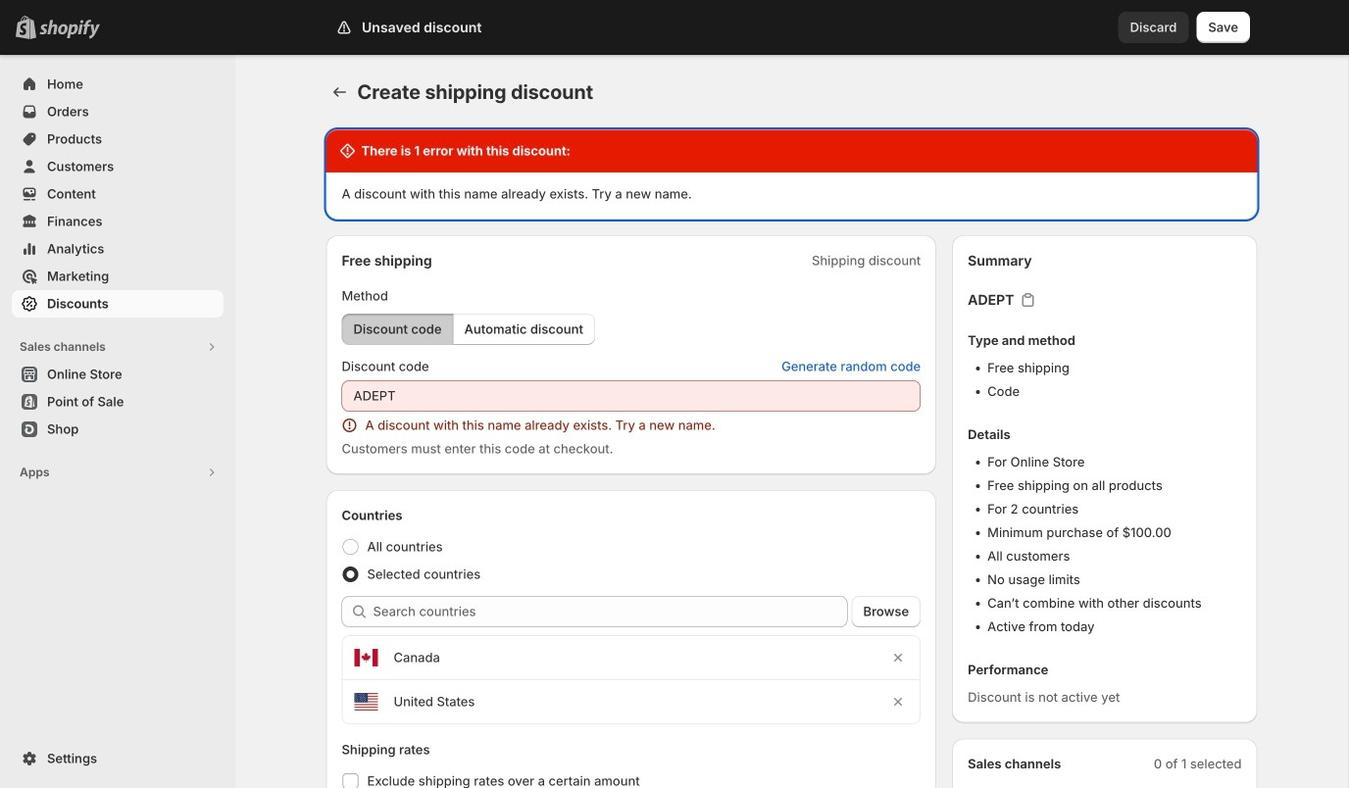Task type: describe. For each thing, give the bounding box(es) containing it.
Search countries text field
[[373, 596, 848, 627]]



Task type: locate. For each thing, give the bounding box(es) containing it.
None text field
[[342, 380, 921, 412]]

shopify image
[[39, 19, 100, 39]]



Task type: vqa. For each thing, say whether or not it's contained in the screenshot.
Sunday element
no



